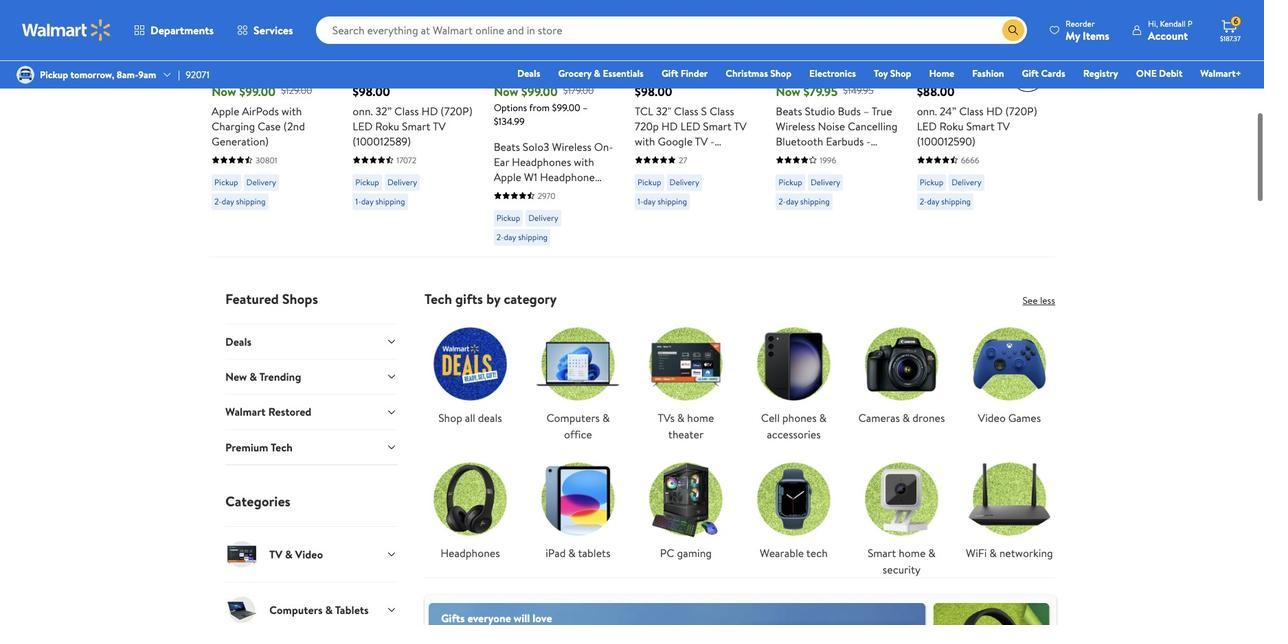 Task type: describe. For each thing, give the bounding box(es) containing it.
pickup tomorrow, 8am-9am
[[40, 68, 156, 82]]

new
[[225, 370, 247, 385]]

$88.00 onn. 24" class hd (720p) led roku smart tv (100012590)
[[917, 83, 1037, 149]]

reorder
[[1066, 18, 1095, 29]]

registry
[[1083, 67, 1118, 80]]

1 1- from the left
[[355, 196, 361, 207]]

computers & tablets button
[[225, 583, 397, 626]]

with inside now $99.00 $129.00 apple airpods with charging case (2nd generation)
[[281, 104, 302, 119]]

(2nd
[[283, 119, 305, 134]]

next slide for product carousel list image
[[1011, 59, 1044, 92]]

class for $98.00 tcl 32" class s class 720p hd led smart tv with google tv - 32s250g (new)
[[674, 104, 699, 119]]

options inside now $99.00 $179.00 options from $99.00 – $134.99
[[494, 101, 527, 114]]

day down 32s250g
[[643, 196, 656, 207]]

day down (100012590)
[[927, 196, 939, 207]]

& for computers & office
[[602, 411, 610, 426]]

- inside $98.00 tcl 32" class s class 720p hd led smart tv with google tv - 32s250g (new)
[[710, 134, 715, 149]]

1 horizontal spatial tech
[[425, 290, 452, 308]]

reorder my items
[[1066, 18, 1109, 43]]

pickup left tomorrow,
[[40, 68, 68, 82]]

& for tvs & home theater
[[677, 411, 685, 426]]

2- down (100012590)
[[920, 196, 927, 207]]

headphones inside beats solo3 wireless on- ear headphones with apple w1 headphone chip - black
[[512, 154, 571, 169]]

shipping down 27
[[658, 196, 687, 207]]

grocery & essentials link
[[552, 66, 650, 81]]

add for $98.00
[[657, 36, 676, 51]]

gifts
[[455, 290, 483, 308]]

2- down bluetooth
[[779, 196, 786, 207]]

now for now $99.00 $129.00 apple airpods with charging case (2nd generation)
[[212, 83, 236, 100]]

led for $98.00
[[353, 119, 373, 134]]

ipad & tablets link
[[532, 454, 624, 562]]

day down (100012589)
[[361, 196, 373, 207]]

beats solo3 wireless on-ear headphones with apple w1 headphone chip - black image
[[494, 0, 616, 46]]

toy shop
[[874, 67, 911, 80]]

2970
[[538, 190, 555, 202]]

+3
[[536, 64, 545, 75]]

one debit link
[[1130, 66, 1189, 81]]

(720p) for $98.00
[[441, 104, 473, 119]]

beats solo3 wireless on- ear headphones with apple w1 headphone chip - black
[[494, 139, 613, 200]]

computers & tablets
[[269, 603, 369, 618]]

onn. for $88.00
[[917, 104, 937, 119]]

finder
[[681, 67, 708, 80]]

pickup down (100012590)
[[920, 176, 943, 188]]

cameras
[[858, 411, 900, 426]]

Walmart Site-Wide search field
[[316, 16, 1027, 44]]

case
[[258, 119, 281, 134]]

hd inside $98.00 tcl 32" class s class 720p hd led smart tv with google tv - 32s250g (new)
[[661, 119, 678, 134]]

networking
[[999, 546, 1053, 561]]

premium tech
[[225, 440, 293, 455]]

delivery down "6666"
[[952, 176, 982, 188]]

pickup down 32s250g
[[638, 176, 661, 188]]

beats inside beats solo3 wireless on- ear headphones with apple w1 headphone chip - black
[[494, 139, 520, 154]]

gift cards link
[[1016, 66, 1072, 81]]

my
[[1066, 28, 1080, 43]]

tech
[[806, 546, 828, 561]]

now $99.00 $129.00 apple airpods with charging case (2nd generation)
[[212, 83, 312, 149]]

office
[[564, 427, 592, 442]]

from
[[529, 101, 550, 114]]

wearable tech
[[760, 546, 828, 561]]

see less button
[[1023, 294, 1055, 308]]

tech gifts by category
[[425, 290, 557, 308]]

categories
[[225, 493, 291, 511]]

onn. 32" class hd (720p) led roku smart tv (100012589) image
[[353, 0, 474, 46]]

- inside beats solo3 wireless on- ear headphones with apple w1 headphone chip - black
[[519, 185, 523, 200]]

cards
[[1041, 67, 1065, 80]]

account
[[1148, 28, 1188, 43]]

less
[[1040, 294, 1055, 308]]

$79.95
[[803, 83, 838, 100]]

& inside smart home & security
[[928, 546, 936, 561]]

tv & video button
[[225, 527, 397, 583]]

hi,
[[1148, 18, 1158, 29]]

video inside dropdown button
[[295, 548, 323, 563]]

cancelling
[[848, 119, 898, 134]]

product group containing $88.00
[[917, 0, 1039, 251]]

options for now $79.95
[[787, 36, 825, 51]]

see less
[[1023, 294, 1055, 308]]

walmart restored
[[225, 405, 312, 420]]

grocery
[[558, 67, 592, 80]]

computers for computers & office
[[546, 411, 600, 426]]

smart inside $98.00 tcl 32" class s class 720p hd led smart tv with google tv - 32s250g (new)
[[703, 119, 732, 134]]

tcl
[[635, 104, 653, 119]]

delivery down 2970
[[528, 212, 558, 224]]

tech inside dropdown button
[[271, 440, 293, 455]]

pc gaming link
[[640, 454, 732, 562]]

studio
[[805, 104, 835, 119]]

tv inside dropdown button
[[269, 548, 282, 563]]

3 class from the left
[[710, 104, 734, 119]]

shop all deals
[[438, 411, 502, 426]]

headphone
[[540, 169, 595, 185]]

tvs
[[658, 411, 675, 426]]

accessories
[[767, 427, 821, 442]]

tvs & home theater link
[[640, 319, 732, 443]]

product group containing now $79.95
[[776, 0, 898, 251]]

options for now $79.95
[[829, 64, 856, 75]]

6666
[[961, 154, 979, 166]]

wireless inside beats solo3 wireless on- ear headphones with apple w1 headphone chip - black
[[552, 139, 591, 154]]

roku for $88.00
[[939, 119, 964, 134]]

smart inside smart home & security
[[868, 546, 896, 561]]

$187.37
[[1220, 34, 1241, 43]]

deals
[[478, 411, 502, 426]]

tv & video
[[269, 548, 323, 563]]

airpods
[[242, 104, 279, 119]]

shipping down 2970
[[518, 231, 548, 243]]

6 $187.37
[[1220, 15, 1241, 43]]

new & trending button
[[225, 359, 397, 395]]

& for wifi & networking
[[989, 546, 997, 561]]

1 product group from the left
[[212, 0, 333, 251]]

2-day shipping down 2970
[[496, 231, 548, 243]]

tvs & home theater
[[658, 411, 714, 442]]

one
[[1136, 67, 1157, 80]]

pickup down (100012589)
[[355, 176, 379, 188]]

tv right google
[[695, 134, 708, 149]]

$98.00 for $98.00 tcl 32" class s class 720p hd led smart tv with google tv - 32s250g (new)
[[635, 83, 672, 100]]

games
[[1008, 411, 1041, 426]]

gaming
[[677, 546, 712, 561]]

apple inside beats solo3 wireless on- ear headphones with apple w1 headphone chip - black
[[494, 169, 521, 185]]

$129.00
[[281, 84, 312, 98]]

apple airpods with charging case (2nd generation) image
[[212, 0, 333, 46]]

deals button
[[225, 324, 397, 359]]

Search search field
[[316, 16, 1027, 44]]

cameras & drones link
[[856, 319, 947, 426]]

- inside now $79.95 $149.95 beats studio buds – true wireless noise cancelling bluetooth earbuds - black
[[867, 134, 871, 149]]

30801
[[256, 154, 277, 166]]

onn. for $98.00
[[353, 104, 373, 119]]

led for $88.00
[[917, 119, 937, 134]]

17072
[[397, 154, 417, 166]]

(100012590)
[[917, 134, 976, 149]]

wireless inside now $79.95 $149.95 beats studio buds – true wireless noise cancelling bluetooth earbuds - black
[[776, 119, 815, 134]]

essentials
[[603, 67, 644, 80]]

deals link
[[511, 66, 546, 81]]

gift for gift cards
[[1022, 67, 1039, 80]]

92071
[[186, 68, 210, 82]]

& for computers & tablets
[[325, 603, 333, 618]]

featured
[[225, 290, 279, 308]]

options link for now $79.95
[[776, 30, 836, 57]]

2 product group from the left
[[353, 0, 474, 251]]

2-day shipping down the 1996
[[779, 196, 830, 207]]

christmas
[[726, 67, 768, 80]]

2-day shipping down '30801'
[[214, 196, 266, 207]]

theater
[[668, 427, 704, 442]]

google
[[658, 134, 693, 149]]

class for $88.00 onn. 24" class hd (720p) led roku smart tv (100012590)
[[959, 104, 984, 119]]

category
[[504, 290, 557, 308]]

departments button
[[122, 14, 225, 47]]

wearable tech link
[[748, 454, 839, 562]]

day down bluetooth
[[786, 196, 798, 207]]

32s250g
[[635, 149, 679, 164]]

2-day shipping down "6666"
[[920, 196, 971, 207]]

& for grocery & essentials
[[594, 67, 600, 80]]

security
[[883, 562, 921, 578]]

$99.00 for now $99.00 $129.00 apple airpods with charging case (2nd generation)
[[239, 83, 276, 100]]

add to cart image for apple airpods with charging case (2nd generation)
[[217, 35, 234, 52]]

– for $99.00
[[583, 101, 588, 114]]

tv right s
[[734, 119, 747, 134]]

delivery down '30801'
[[246, 176, 276, 188]]

apple inside now $99.00 $129.00 apple airpods with charging case (2nd generation)
[[212, 104, 239, 119]]

options link for now $99.00
[[494, 30, 554, 57]]

add for apple airpods with charging case (2nd generation)
[[234, 36, 253, 51]]

wearable
[[760, 546, 804, 561]]

christmas shop link
[[720, 66, 798, 81]]



Task type: locate. For each thing, give the bounding box(es) containing it.
$98.00 inside $98.00 tcl 32" class s class 720p hd led smart tv with google tv - 32s250g (new)
[[635, 83, 672, 100]]

led left s
[[681, 119, 700, 134]]

video inside list
[[978, 411, 1006, 426]]

walmart restored button
[[225, 395, 397, 430]]

1 vertical spatial apple
[[494, 169, 521, 185]]

now down deals "link"
[[494, 83, 518, 100]]

add up gift finder
[[657, 36, 676, 51]]

1 horizontal spatial 1-
[[638, 196, 643, 207]]

2 vertical spatial with
[[574, 154, 594, 169]]

add to cart image for $98.00
[[640, 35, 657, 52]]

onn.
[[353, 104, 373, 119], [917, 104, 937, 119]]

hd inside $88.00 onn. 24" class hd (720p) led roku smart tv (100012590)
[[986, 104, 1003, 119]]

3 now from the left
[[776, 83, 800, 100]]

home inside tvs & home theater
[[687, 411, 714, 426]]

add up home
[[939, 36, 959, 51]]

1 horizontal spatial $98.00
[[635, 83, 672, 100]]

computers down tv & video
[[269, 603, 323, 618]]

1 horizontal spatial deals
[[517, 67, 540, 80]]

now left the $79.95
[[776, 83, 800, 100]]

beats inside now $79.95 $149.95 beats studio buds – true wireless noise cancelling bluetooth earbuds - black
[[776, 104, 802, 119]]

& for tv & video
[[285, 548, 293, 563]]

led
[[353, 119, 373, 134], [681, 119, 700, 134], [917, 119, 937, 134]]

hd for $88.00
[[986, 104, 1003, 119]]

shop all deals link
[[425, 319, 516, 426]]

1 horizontal spatial computers
[[546, 411, 600, 426]]

$99.00 up airpods
[[239, 83, 276, 100]]

beats down $134.99
[[494, 139, 520, 154]]

black inside now $79.95 $149.95 beats studio buds – true wireless noise cancelling bluetooth earbuds - black
[[776, 149, 801, 164]]

0 horizontal spatial apple
[[212, 104, 239, 119]]

black
[[776, 149, 801, 164], [525, 185, 551, 200]]

add left the services
[[234, 36, 253, 51]]

0 horizontal spatial add to cart image
[[217, 35, 234, 52]]

roku inside $88.00 onn. 24" class hd (720p) led roku smart tv (100012590)
[[939, 119, 964, 134]]

1 horizontal spatial video
[[978, 411, 1006, 426]]

& right grocery on the top of the page
[[594, 67, 600, 80]]

add to cart image up home link
[[922, 35, 939, 52]]

fashion link
[[966, 66, 1010, 81]]

& left wifi
[[928, 546, 936, 561]]

1 horizontal spatial shop
[[770, 67, 792, 80]]

hd right 720p
[[661, 119, 678, 134]]

true
[[872, 104, 892, 119]]

2 1- from the left
[[638, 196, 643, 207]]

(720p) down next slide for product carousel list icon
[[1005, 104, 1037, 119]]

home inside smart home & security
[[899, 546, 926, 561]]

headphones link
[[425, 454, 516, 562]]

product group
[[212, 0, 333, 251], [353, 0, 474, 251], [494, 0, 616, 251], [635, 0, 757, 251], [776, 0, 898, 251], [917, 0, 1039, 251]]

tv right the 32"
[[433, 119, 446, 134]]

buds
[[838, 104, 861, 119]]

1 1-day shipping from the left
[[355, 196, 405, 207]]

2- down generation)
[[214, 196, 222, 207]]

1 horizontal spatial led
[[681, 119, 700, 134]]

hd inside $98.00 onn. 32" class hd (720p) led roku smart tv (100012589)
[[422, 104, 438, 119]]

class right 24"
[[959, 104, 984, 119]]

led left 24"
[[917, 119, 937, 134]]

roku down $88.00
[[939, 119, 964, 134]]

roku for $98.00
[[375, 119, 399, 134]]

1 horizontal spatial with
[[574, 154, 594, 169]]

2 options from the left
[[829, 64, 856, 75]]

(720p) inside $88.00 onn. 24" class hd (720p) led roku smart tv (100012590)
[[1005, 104, 1037, 119]]

1 horizontal spatial apple
[[494, 169, 521, 185]]

1 horizontal spatial 1-day shipping
[[638, 196, 687, 207]]

– down $179.00
[[583, 101, 588, 114]]

1 vertical spatial home
[[899, 546, 926, 561]]

0 horizontal spatial computers
[[269, 603, 323, 618]]

now
[[212, 83, 236, 100], [494, 83, 518, 100], [776, 83, 800, 100]]

home
[[929, 67, 954, 80]]

0 vertical spatial computers
[[546, 411, 600, 426]]

0 horizontal spatial with
[[281, 104, 302, 119]]

day down generation)
[[222, 196, 234, 207]]

pickup
[[40, 68, 68, 82], [214, 176, 238, 188], [355, 176, 379, 188], [638, 176, 661, 188], [779, 176, 802, 188], [920, 176, 943, 188], [496, 212, 520, 224]]

add to cart image right departments
[[217, 35, 234, 52]]

1 vertical spatial computers
[[269, 603, 323, 618]]

$98.00 up the 32"
[[353, 83, 390, 100]]

list containing shop all deals
[[416, 308, 1064, 578]]

0 horizontal spatial headphones
[[441, 546, 500, 561]]

tv down 'fashion' link at the top of page
[[997, 119, 1010, 134]]

day down chip
[[504, 231, 516, 243]]

2 (720p) from the left
[[1005, 104, 1037, 119]]

tcl 32" class s class 720p hd led smart tv with google tv - 32s250g (new) image
[[635, 0, 757, 46]]

delivery
[[246, 176, 276, 188], [387, 176, 417, 188], [670, 176, 699, 188], [811, 176, 840, 188], [952, 176, 982, 188], [528, 212, 558, 224]]

services button
[[225, 14, 305, 47]]

shop left all
[[438, 411, 462, 426]]

shipping down 17072
[[375, 196, 405, 207]]

bluetooth
[[776, 134, 823, 149]]

& inside computers & office
[[602, 411, 610, 426]]

toy
[[874, 67, 888, 80]]

2 add from the left
[[375, 36, 394, 51]]

& for ipad & tablets
[[568, 546, 576, 561]]

1 now from the left
[[212, 83, 236, 100]]

0 horizontal spatial deals
[[225, 334, 252, 349]]

list
[[416, 308, 1064, 578]]

chip
[[494, 185, 516, 200]]

add to cart image for $88.00
[[922, 35, 939, 52]]

shop inside list
[[438, 411, 462, 426]]

3 add from the left
[[657, 36, 676, 51]]

onn. inside $88.00 onn. 24" class hd (720p) led roku smart tv (100012590)
[[917, 104, 937, 119]]

1 options link from the left
[[494, 30, 554, 57]]

video
[[978, 411, 1006, 426], [295, 548, 323, 563]]

computers inside 'dropdown button'
[[269, 603, 323, 618]]

add to cart image for onn. 32" class hd (720p) led roku smart tv (100012589)
[[358, 35, 375, 52]]

1- down (100012589)
[[355, 196, 361, 207]]

smart up "(new)"
[[703, 119, 732, 134]]

computers up office at bottom
[[546, 411, 600, 426]]

class for $98.00 onn. 32" class hd (720p) led roku smart tv (100012589)
[[394, 104, 419, 119]]

4 product group from the left
[[635, 0, 757, 251]]

add button for $88.00
[[917, 30, 970, 57]]

black left the 1996
[[776, 149, 801, 164]]

+6
[[818, 64, 827, 75]]

1 horizontal spatial onn.
[[917, 104, 937, 119]]

options left from
[[494, 101, 527, 114]]

1- down 32s250g
[[638, 196, 643, 207]]

hd for $98.00
[[422, 104, 438, 119]]

6 product group from the left
[[917, 0, 1039, 251]]

– left true
[[863, 104, 869, 119]]

$134.99
[[494, 114, 525, 128]]

cell
[[761, 411, 780, 426]]

options link up deals "link"
[[494, 30, 554, 57]]

0 vertical spatial tech
[[425, 290, 452, 308]]

- right chip
[[519, 185, 523, 200]]

with left google
[[635, 134, 655, 149]]

1996
[[820, 154, 836, 166]]

0 vertical spatial deals
[[517, 67, 540, 80]]

now inside now $79.95 $149.95 beats studio buds – true wireless noise cancelling bluetooth earbuds - black
[[776, 83, 800, 100]]

add to cart image
[[358, 35, 375, 52], [640, 35, 657, 52]]

1 add from the left
[[234, 36, 253, 51]]

2 add button from the left
[[353, 30, 405, 57]]

options for now $99.00
[[547, 64, 574, 75]]

0 horizontal spatial options
[[547, 64, 574, 75]]

1 horizontal spatial gift
[[1022, 67, 1039, 80]]

ipad & tablets
[[546, 546, 611, 561]]

0 horizontal spatial wireless
[[552, 139, 591, 154]]

smart inside $98.00 onn. 32" class hd (720p) led roku smart tv (100012589)
[[402, 119, 430, 134]]

add button for apple airpods with charging case (2nd generation)
[[212, 30, 264, 57]]

1 vertical spatial beats
[[494, 139, 520, 154]]

0 horizontal spatial roku
[[375, 119, 399, 134]]

2 class from the left
[[674, 104, 699, 119]]

& up computers & tablets 'dropdown button'
[[285, 548, 293, 563]]

delivery down the 1996
[[811, 176, 840, 188]]

1 gift from the left
[[662, 67, 678, 80]]

computers & office
[[546, 411, 610, 442]]

tech right premium
[[271, 440, 293, 455]]

$99.00 down $179.00
[[552, 101, 580, 114]]

2 led from the left
[[681, 119, 700, 134]]

options right +3
[[547, 64, 574, 75]]

1 vertical spatial video
[[295, 548, 323, 563]]

with inside $98.00 tcl 32" class s class 720p hd led smart tv with google tv - 32s250g (new)
[[635, 134, 655, 149]]

2 1-day shipping from the left
[[638, 196, 687, 207]]

smart
[[402, 119, 430, 134], [703, 119, 732, 134], [966, 119, 995, 134], [868, 546, 896, 561]]

options up +6
[[787, 36, 825, 51]]

2 add to cart image from the left
[[922, 35, 939, 52]]

computers & office link
[[532, 319, 624, 443]]

computers for computers & tablets
[[269, 603, 323, 618]]

2 horizontal spatial with
[[635, 134, 655, 149]]

$98.00 inside $98.00 onn. 32" class hd (720p) led roku smart tv (100012589)
[[353, 83, 390, 100]]

1 horizontal spatial add to cart image
[[640, 35, 657, 52]]

options link up +6
[[776, 30, 836, 57]]

0 horizontal spatial 1-
[[355, 196, 361, 207]]

roku inside $98.00 onn. 32" class hd (720p) led roku smart tv (100012589)
[[375, 119, 399, 134]]

0 horizontal spatial now
[[212, 83, 236, 100]]

& left tvs
[[602, 411, 610, 426]]

tablets
[[578, 546, 611, 561]]

phones
[[782, 411, 817, 426]]

0 horizontal spatial add to cart image
[[358, 35, 375, 52]]

2 horizontal spatial -
[[867, 134, 871, 149]]

(720p) inside $98.00 onn. 32" class hd (720p) led roku smart tv (100012589)
[[441, 104, 473, 119]]

class left s
[[674, 104, 699, 119]]

$99.00 up from
[[521, 83, 558, 100]]

& inside "link"
[[903, 411, 910, 426]]

shop
[[770, 67, 792, 80], [890, 67, 911, 80], [438, 411, 462, 426]]

apple left w1
[[494, 169, 521, 185]]

24"
[[940, 104, 957, 119]]

gift finder
[[662, 67, 708, 80]]

3 product group from the left
[[494, 0, 616, 251]]

2-day shipping
[[214, 196, 266, 207], [779, 196, 830, 207], [920, 196, 971, 207], [496, 231, 548, 243]]

– for $79.95
[[863, 104, 869, 119]]

now inside now $99.00 $129.00 apple airpods with charging case (2nd generation)
[[212, 83, 236, 100]]

beats studio buds – true wireless noise cancelling bluetooth earbuds - black image
[[776, 0, 898, 46]]

add for onn. 32" class hd (720p) led roku smart tv (100012589)
[[375, 36, 394, 51]]

with right solo3
[[574, 154, 594, 169]]

led left the 32"
[[353, 119, 373, 134]]

search icon image
[[1008, 25, 1019, 36]]

1 add button from the left
[[212, 30, 264, 57]]

1 onn. from the left
[[353, 104, 373, 119]]

(new)
[[682, 149, 711, 164]]

options up deals "link"
[[505, 36, 543, 51]]

hd down 'fashion' link at the top of page
[[986, 104, 1003, 119]]

shipping down the 1996
[[800, 196, 830, 207]]

4 add button from the left
[[917, 30, 970, 57]]

home link
[[923, 66, 961, 81]]

class inside $98.00 onn. 32" class hd (720p) led roku smart tv (100012589)
[[394, 104, 419, 119]]

shop for toy shop
[[890, 67, 911, 80]]

–
[[583, 101, 588, 114], [863, 104, 869, 119]]

shipping down '30801'
[[236, 196, 266, 207]]

gift for gift finder
[[662, 67, 678, 80]]

1 horizontal spatial wireless
[[776, 119, 815, 134]]

deals up new
[[225, 334, 252, 349]]

1 horizontal spatial options link
[[776, 30, 836, 57]]

4 class from the left
[[959, 104, 984, 119]]

kendall
[[1160, 18, 1186, 29]]

0 horizontal spatial home
[[687, 411, 714, 426]]

& right tvs
[[677, 411, 685, 426]]

0 horizontal spatial (720p)
[[441, 104, 473, 119]]

1 vertical spatial headphones
[[441, 546, 500, 561]]

walmart image
[[22, 19, 111, 41]]

0 horizontal spatial onn.
[[353, 104, 373, 119]]

2 horizontal spatial now
[[776, 83, 800, 100]]

registry link
[[1077, 66, 1124, 81]]

5 product group from the left
[[776, 0, 898, 251]]

1-day shipping
[[355, 196, 405, 207], [638, 196, 687, 207]]

electronics
[[809, 67, 856, 80]]

0 horizontal spatial –
[[583, 101, 588, 114]]

beats
[[776, 104, 802, 119], [494, 139, 520, 154]]

1-day shipping down 32s250g
[[638, 196, 687, 207]]

add to cart image
[[217, 35, 234, 52], [922, 35, 939, 52]]

led inside $98.00 tcl 32" class s class 720p hd led smart tv with google tv - 32s250g (new)
[[681, 119, 700, 134]]

now for now $79.95 $149.95 beats studio buds – true wireless noise cancelling bluetooth earbuds - black
[[776, 83, 800, 100]]

1 vertical spatial wireless
[[552, 139, 591, 154]]

1 horizontal spatial home
[[899, 546, 926, 561]]

$99.00 inside now $99.00 $129.00 apple airpods with charging case (2nd generation)
[[239, 83, 276, 100]]

2 options link from the left
[[776, 30, 836, 57]]

1 horizontal spatial black
[[776, 149, 801, 164]]

2 horizontal spatial led
[[917, 119, 937, 134]]

1 vertical spatial black
[[525, 185, 551, 200]]

1 roku from the left
[[375, 119, 399, 134]]

0 vertical spatial beats
[[776, 104, 802, 119]]

tv inside $88.00 onn. 24" class hd (720p) led roku smart tv (100012590)
[[997, 119, 1010, 134]]

solo3
[[523, 139, 549, 154]]

1 vertical spatial tech
[[271, 440, 293, 455]]

720p
[[635, 119, 659, 134]]

cell phones & accessories link
[[748, 319, 839, 443]]

0 horizontal spatial tech
[[271, 440, 293, 455]]

smart inside $88.00 onn. 24" class hd (720p) led roku smart tv (100012590)
[[966, 119, 995, 134]]

27
[[679, 154, 687, 166]]

ear
[[494, 154, 509, 169]]

gift
[[662, 67, 678, 80], [1022, 67, 1039, 80]]

1 $98.00 from the left
[[353, 83, 390, 100]]

wireless left noise
[[776, 119, 815, 134]]

– inside now $99.00 $179.00 options from $99.00 – $134.99
[[583, 101, 588, 114]]

0 vertical spatial wireless
[[776, 119, 815, 134]]

 image
[[16, 66, 34, 84]]

0 vertical spatial headphones
[[512, 154, 571, 169]]

2 horizontal spatial shop
[[890, 67, 911, 80]]

led inside $88.00 onn. 24" class hd (720p) led roku smart tv (100012590)
[[917, 119, 937, 134]]

pickup down bluetooth
[[779, 176, 802, 188]]

restored
[[268, 405, 312, 420]]

1 horizontal spatial headphones
[[512, 154, 571, 169]]

now inside now $99.00 $179.00 options from $99.00 – $134.99
[[494, 83, 518, 100]]

class inside $88.00 onn. 24" class hd (720p) led roku smart tv (100012590)
[[959, 104, 984, 119]]

walmart+
[[1200, 67, 1241, 80]]

1 (720p) from the left
[[441, 104, 473, 119]]

0 vertical spatial black
[[776, 149, 801, 164]]

gift left finder
[[662, 67, 678, 80]]

tv down the "categories"
[[269, 548, 282, 563]]

fashion
[[972, 67, 1004, 80]]

& right ipad at left bottom
[[568, 546, 576, 561]]

0 vertical spatial apple
[[212, 104, 239, 119]]

(720p) left $134.99
[[441, 104, 473, 119]]

1 add to cart image from the left
[[358, 35, 375, 52]]

2 now from the left
[[494, 83, 518, 100]]

& inside the 'cell phones & accessories'
[[819, 411, 827, 426]]

0 vertical spatial with
[[281, 104, 302, 119]]

christmas shop
[[726, 67, 792, 80]]

1 add to cart image from the left
[[217, 35, 234, 52]]

$99.00 for now $99.00 $179.00 options from $99.00 – $134.99
[[521, 83, 558, 100]]

ipad
[[546, 546, 566, 561]]

& inside 'dropdown button'
[[325, 603, 333, 618]]

0 horizontal spatial led
[[353, 119, 373, 134]]

0 horizontal spatial black
[[525, 185, 551, 200]]

2 gift from the left
[[1022, 67, 1039, 80]]

1 horizontal spatial options
[[829, 64, 856, 75]]

32"
[[656, 104, 671, 119]]

1 horizontal spatial roku
[[939, 119, 964, 134]]

1 class from the left
[[394, 104, 419, 119]]

1 led from the left
[[353, 119, 373, 134]]

delivery down 27
[[670, 176, 699, 188]]

1 horizontal spatial now
[[494, 83, 518, 100]]

shipping down "6666"
[[941, 196, 971, 207]]

onn. left 24"
[[917, 104, 937, 119]]

options for now $99.00
[[505, 36, 543, 51]]

class right the 32"
[[394, 104, 419, 119]]

apple up generation)
[[212, 104, 239, 119]]

onn. inside $98.00 onn. 32" class hd (720p) led roku smart tv (100012589)
[[353, 104, 373, 119]]

video games link
[[964, 319, 1055, 426]]

p
[[1188, 18, 1193, 29]]

0 horizontal spatial -
[[519, 185, 523, 200]]

premium
[[225, 440, 268, 455]]

1 horizontal spatial beats
[[776, 104, 802, 119]]

shop for christmas shop
[[770, 67, 792, 80]]

wifi
[[966, 546, 987, 561]]

0 horizontal spatial video
[[295, 548, 323, 563]]

pickup down generation)
[[214, 176, 238, 188]]

0 horizontal spatial options link
[[494, 30, 554, 57]]

0 vertical spatial video
[[978, 411, 1006, 426]]

black inside beats solo3 wireless on- ear headphones with apple w1 headphone chip - black
[[525, 185, 551, 200]]

add button for $98.00
[[635, 30, 687, 57]]

(720p)
[[441, 104, 473, 119], [1005, 104, 1037, 119]]

2- down chip
[[496, 231, 504, 243]]

now for now $99.00 $179.00 options from $99.00 – $134.99
[[494, 83, 518, 100]]

onn. left the 32"
[[353, 104, 373, 119]]

0 horizontal spatial $98.00
[[353, 83, 390, 100]]

by
[[486, 290, 500, 308]]

tv inside $98.00 onn. 32" class hd (720p) led roku smart tv (100012589)
[[433, 119, 446, 134]]

onn. 24" class hd (720p) led roku smart tv (100012590) image
[[917, 0, 1039, 46]]

1 horizontal spatial –
[[863, 104, 869, 119]]

0 vertical spatial home
[[687, 411, 714, 426]]

& inside tvs & home theater
[[677, 411, 685, 426]]

with
[[281, 104, 302, 119], [635, 134, 655, 149], [574, 154, 594, 169]]

options link
[[494, 30, 554, 57], [776, 30, 836, 57]]

trending
[[259, 370, 301, 385]]

0 horizontal spatial 1-day shipping
[[355, 196, 405, 207]]

3 add button from the left
[[635, 30, 687, 57]]

$179.00
[[563, 84, 594, 98]]

32"
[[375, 104, 392, 119]]

led inside $98.00 onn. 32" class hd (720p) led roku smart tv (100012589)
[[353, 119, 373, 134]]

pickup down chip
[[496, 212, 520, 224]]

2 roku from the left
[[939, 119, 964, 134]]

deals up now $99.00 $179.00 options from $99.00 – $134.99
[[517, 67, 540, 80]]

6
[[1234, 15, 1238, 27]]

$98.00 for $98.00 onn. 32" class hd (720p) led roku smart tv (100012589)
[[353, 83, 390, 100]]

2 add to cart image from the left
[[640, 35, 657, 52]]

gift left cards
[[1022, 67, 1039, 80]]

tech left gifts in the top of the page
[[425, 290, 452, 308]]

& right new
[[250, 370, 257, 385]]

& left tablets
[[325, 603, 333, 618]]

1 horizontal spatial hd
[[661, 119, 678, 134]]

deals inside deals "link"
[[517, 67, 540, 80]]

smart up security
[[868, 546, 896, 561]]

deals inside deals dropdown button
[[225, 334, 252, 349]]

0 horizontal spatial hd
[[422, 104, 438, 119]]

add button for onn. 32" class hd (720p) led roku smart tv (100012589)
[[353, 30, 405, 57]]

black right chip
[[525, 185, 551, 200]]

2-
[[214, 196, 222, 207], [779, 196, 786, 207], [920, 196, 927, 207], [496, 231, 504, 243]]

1 horizontal spatial add to cart image
[[922, 35, 939, 52]]

0 horizontal spatial beats
[[494, 139, 520, 154]]

add for $88.00
[[939, 36, 959, 51]]

apple
[[212, 104, 239, 119], [494, 169, 521, 185]]

computers inside computers & office
[[546, 411, 600, 426]]

|
[[178, 68, 180, 82]]

1 horizontal spatial (720p)
[[1005, 104, 1037, 119]]

noise
[[818, 119, 845, 134]]

smart up 17072
[[402, 119, 430, 134]]

2 onn. from the left
[[917, 104, 937, 119]]

add up the 32"
[[375, 36, 394, 51]]

0 horizontal spatial shop
[[438, 411, 462, 426]]

(720p) for $88.00
[[1005, 104, 1037, 119]]

beats left the studio
[[776, 104, 802, 119]]

with inside beats solo3 wireless on- ear headphones with apple w1 headphone chip - black
[[574, 154, 594, 169]]

2 $98.00 from the left
[[635, 83, 672, 100]]

– inside now $79.95 $149.95 beats studio buds – true wireless noise cancelling bluetooth earbuds - black
[[863, 104, 869, 119]]

tablets
[[335, 603, 369, 618]]

smart home & security
[[868, 546, 936, 578]]

s
[[701, 104, 707, 119]]

premium tech button
[[225, 430, 397, 465]]

now $99.00 $179.00 options from $99.00 – $134.99
[[494, 83, 594, 128]]

& for new & trending
[[250, 370, 257, 385]]

1 options from the left
[[547, 64, 574, 75]]

options right +6
[[829, 64, 856, 75]]

with down $129.00
[[281, 104, 302, 119]]

3 led from the left
[[917, 119, 937, 134]]

1 horizontal spatial -
[[710, 134, 715, 149]]

2 horizontal spatial hd
[[986, 104, 1003, 119]]

& for cameras & drones
[[903, 411, 910, 426]]

hd right the 32"
[[422, 104, 438, 119]]

4 add from the left
[[939, 36, 959, 51]]

0 horizontal spatial gift
[[662, 67, 678, 80]]

1 vertical spatial with
[[635, 134, 655, 149]]

grocery & essentials
[[558, 67, 644, 80]]

delivery down 17072
[[387, 176, 417, 188]]

1 vertical spatial deals
[[225, 334, 252, 349]]



Task type: vqa. For each thing, say whether or not it's contained in the screenshot.
$134.99
yes



